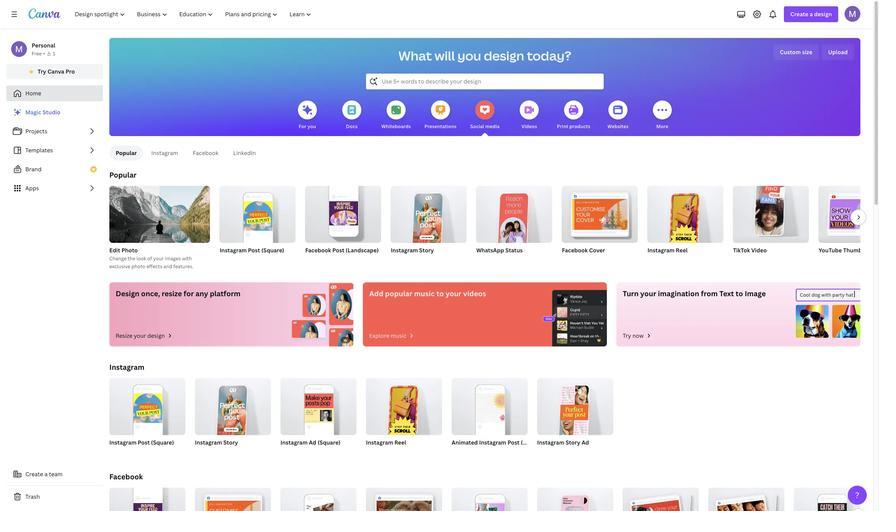 Task type: describe. For each thing, give the bounding box(es) containing it.
list containing magic studio
[[6, 105, 103, 196]]

any
[[196, 289, 208, 299]]

1 vertical spatial instagram story group
[[195, 376, 271, 457]]

facebook post (landscape) group
[[305, 183, 381, 265]]

once,
[[141, 289, 160, 299]]

explore
[[369, 332, 389, 340]]

photo
[[121, 247, 138, 254]]

design
[[116, 289, 139, 299]]

more button
[[653, 95, 672, 136]]

more
[[656, 123, 668, 130]]

image
[[745, 289, 766, 299]]

top level navigation element
[[70, 6, 318, 22]]

animated instagram post (square) 1080 × 1080 px
[[452, 439, 544, 456]]

× inside instagram story 1080 × 1920 px
[[208, 450, 210, 456]]

instagram story ad
[[537, 439, 589, 447]]

your left videos
[[446, 289, 461, 299]]

for
[[184, 289, 194, 299]]

youtube
[[819, 247, 842, 254]]

resize your
[[116, 332, 147, 340]]

cover
[[589, 247, 605, 254]]

post for instagram post (square)
[[248, 247, 260, 254]]

today?
[[527, 47, 571, 64]]

home
[[25, 90, 41, 97]]

now
[[632, 332, 644, 340]]

thumbnail
[[843, 247, 872, 254]]

instagram button
[[145, 146, 185, 161]]

create for create a design
[[790, 10, 808, 18]]

? button
[[848, 486, 867, 505]]

videos button
[[520, 95, 539, 136]]

print products button
[[557, 95, 590, 136]]

social media
[[470, 123, 500, 130]]

design inside dropdown button
[[814, 10, 832, 18]]

home link
[[6, 86, 103, 101]]

look
[[136, 256, 146, 262]]

personal
[[32, 42, 55, 49]]

templates
[[25, 147, 53, 154]]

(square) for instagram ad (square) 1080 × 1080 px
[[318, 439, 340, 447]]

trash link
[[6, 490, 103, 505]]

1080 × 1080 px button
[[109, 449, 152, 457]]

turn
[[623, 289, 639, 299]]

print products
[[557, 123, 590, 130]]

trash
[[25, 494, 40, 501]]

exclusive
[[109, 263, 130, 270]]

websites button
[[607, 95, 628, 136]]

pro
[[66, 68, 75, 75]]

1 horizontal spatial instagram reel group
[[647, 183, 723, 265]]

imagination
[[658, 289, 699, 299]]

animated
[[452, 439, 478, 447]]

websites
[[607, 123, 628, 130]]

0 horizontal spatial instagram reel group
[[366, 376, 442, 457]]

instagram story ad group
[[537, 376, 613, 457]]

tiktok video group
[[733, 181, 809, 265]]

your right resize
[[134, 332, 146, 340]]

presentations
[[424, 123, 457, 130]]

your right turn on the right bottom of the page
[[640, 289, 656, 299]]

2 to from the left
[[736, 289, 743, 299]]

(square) for instagram post (square) 1080 × 1080 px
[[151, 439, 174, 447]]

instagram inside instagram story 1080 × 1920 px
[[195, 439, 222, 447]]

resize
[[162, 289, 182, 299]]

linkedin button
[[227, 146, 263, 161]]

0 vertical spatial instagram story group
[[391, 183, 467, 265]]

magic studio
[[25, 109, 60, 116]]

create a team
[[25, 471, 63, 479]]

instagram post (square)
[[220, 247, 284, 254]]

social
[[470, 123, 484, 130]]

px inside instagram story 1080 × 1920 px
[[224, 450, 229, 456]]

instagram inside animated instagram post (square) 1080 × 1080 px
[[479, 439, 506, 447]]

create a design
[[790, 10, 832, 18]]

from
[[701, 289, 718, 299]]

instagram reel
[[647, 247, 688, 254]]

what will you design today?
[[398, 47, 571, 64]]

and
[[163, 263, 172, 270]]

studio
[[43, 109, 60, 116]]

platform
[[210, 289, 240, 299]]

you inside "button"
[[307, 123, 316, 130]]

magic
[[25, 109, 41, 116]]

whiteboards
[[381, 123, 411, 130]]

apps link
[[6, 181, 103, 196]]

1920 for story
[[211, 450, 223, 456]]

print
[[557, 123, 568, 130]]

group inside animated instagram post (square) group
[[452, 376, 528, 436]]

instagram story
[[391, 247, 434, 254]]

docs button
[[342, 95, 361, 136]]

instagram ad (square) group
[[280, 376, 357, 457]]

?
[[855, 490, 859, 502]]

dog
[[812, 292, 820, 299]]

edit photo change the look of your images with exclusive photo effects and features.
[[109, 247, 193, 270]]

of
[[147, 256, 152, 262]]

px inside instagram ad (square) 1080 × 1080 px
[[310, 450, 316, 456]]

free •
[[32, 50, 45, 57]]

status
[[505, 247, 523, 254]]

cool dog with party hat
[[800, 292, 853, 299]]

8 1080 from the left
[[468, 450, 480, 456]]

popular button
[[109, 146, 143, 161]]

a for team
[[44, 471, 48, 479]]

2 1080 from the left
[[126, 450, 138, 456]]

px inside animated instagram post (square) 1080 × 1080 px
[[481, 450, 487, 456]]

5 1080 from the left
[[297, 450, 309, 456]]

(square) for instagram post (square)
[[261, 247, 284, 254]]

facebook cover
[[562, 247, 605, 254]]

brand link
[[6, 162, 103, 177]]

videos
[[521, 123, 537, 130]]

story for instagram story
[[419, 247, 434, 254]]

your inside edit photo change the look of your images with exclusive photo effects and features.
[[153, 256, 164, 262]]

custom size button
[[774, 44, 819, 60]]

popular
[[385, 289, 412, 299]]



Task type: locate. For each thing, give the bounding box(es) containing it.
edit photo group
[[109, 186, 210, 271]]

5 × from the left
[[465, 450, 467, 456]]

1 horizontal spatial reel
[[676, 247, 688, 254]]

canva
[[48, 68, 64, 75]]

products
[[569, 123, 590, 130]]

with inside edit photo change the look of your images with exclusive photo effects and features.
[[182, 256, 192, 262]]

try left 'canva'
[[38, 68, 46, 75]]

(landscape)
[[346, 247, 379, 254]]

try now
[[623, 332, 644, 340]]

tiktok video
[[733, 247, 767, 254]]

1 1080 from the left
[[109, 450, 121, 456]]

images
[[165, 256, 181, 262]]

social media button
[[470, 95, 500, 136]]

instagram
[[151, 149, 178, 157], [220, 247, 247, 254], [391, 247, 418, 254], [647, 247, 675, 254], [109, 363, 144, 372], [109, 439, 136, 447], [195, 439, 222, 447], [280, 439, 308, 447], [366, 439, 393, 447], [479, 439, 506, 447], [537, 439, 564, 447]]

1 vertical spatial reel
[[394, 439, 406, 447]]

0 vertical spatial with
[[182, 256, 192, 262]]

free
[[32, 50, 42, 57]]

instagram inside the instagram reel 1080 × 1920 px
[[366, 439, 393, 447]]

to
[[436, 289, 444, 299], [736, 289, 743, 299]]

Search search field
[[382, 74, 588, 89]]

a inside the create a design dropdown button
[[810, 10, 813, 18]]

facebook post (landscape)
[[305, 247, 379, 254]]

try canva pro
[[38, 68, 75, 75]]

list
[[6, 105, 103, 196]]

1920
[[211, 450, 223, 456], [383, 450, 394, 456]]

1 1920 from the left
[[211, 450, 223, 456]]

design right resize
[[147, 332, 166, 340]]

a inside create a team button
[[44, 471, 48, 479]]

1 horizontal spatial ad
[[582, 439, 589, 447]]

to right text
[[736, 289, 743, 299]]

0 vertical spatial instagram reel group
[[647, 183, 723, 265]]

px inside the instagram reel 1080 × 1920 px
[[395, 450, 401, 456]]

party
[[832, 292, 845, 299]]

1 1080 × 1920 px button from the left
[[195, 449, 237, 457]]

try for try canva pro
[[38, 68, 46, 75]]

0 horizontal spatial to
[[436, 289, 444, 299]]

try canva pro button
[[6, 64, 103, 79]]

for you button
[[298, 95, 317, 136]]

a up the size
[[810, 10, 813, 18]]

story for instagram story 1080 × 1920 px
[[223, 439, 238, 447]]

post inside animated instagram post (square) 1080 × 1080 px
[[508, 439, 520, 447]]

turn your imagination from text to image
[[623, 289, 766, 299]]

1 horizontal spatial music
[[414, 289, 435, 299]]

projects link
[[6, 124, 103, 139]]

instagram inside instagram ad (square) 1080 × 1080 px
[[280, 439, 308, 447]]

reel for instagram reel
[[676, 247, 688, 254]]

popular inside button
[[116, 149, 137, 157]]

1 vertical spatial instagram post (square) group
[[109, 376, 185, 457]]

youtube thumbnail
[[819, 247, 872, 254]]

0 horizontal spatial music
[[391, 332, 407, 340]]

× inside animated instagram post (square) 1080 × 1080 px
[[465, 450, 467, 456]]

story for instagram story ad
[[566, 439, 580, 447]]

1080 × 1920 px button
[[195, 449, 237, 457], [366, 449, 408, 457]]

try for try now
[[623, 332, 631, 340]]

music
[[414, 289, 435, 299], [391, 332, 407, 340]]

create inside dropdown button
[[790, 10, 808, 18]]

(square) inside animated instagram post (square) 1080 × 1080 px
[[521, 439, 544, 447]]

features.
[[173, 263, 193, 270]]

0 vertical spatial create
[[790, 10, 808, 18]]

1 vertical spatial a
[[44, 471, 48, 479]]

3 1080 from the left
[[195, 450, 207, 456]]

design up search search field
[[484, 47, 524, 64]]

1
[[53, 50, 55, 57]]

•
[[43, 50, 45, 57]]

3 px from the left
[[310, 450, 316, 456]]

post for facebook post (landscape)
[[332, 247, 344, 254]]

1 horizontal spatial you
[[457, 47, 481, 64]]

story inside instagram story 1080 × 1920 px
[[223, 439, 238, 447]]

2 × from the left
[[208, 450, 210, 456]]

ad inside instagram ad (square) 1080 × 1080 px
[[309, 439, 316, 447]]

1080 inside instagram story 1080 × 1920 px
[[195, 450, 207, 456]]

1 horizontal spatial a
[[810, 10, 813, 18]]

instagram post (square) 1080 × 1080 px
[[109, 439, 174, 456]]

0 horizontal spatial instagram story group
[[195, 376, 271, 457]]

instagram inside instagram post (square) 1080 × 1080 px
[[109, 439, 136, 447]]

apps
[[25, 185, 39, 192]]

1 horizontal spatial with
[[821, 292, 831, 299]]

instagram reel 1080 × 1920 px
[[366, 439, 406, 456]]

2 horizontal spatial story
[[566, 439, 580, 447]]

1 to from the left
[[436, 289, 444, 299]]

photo
[[131, 263, 145, 270]]

0 vertical spatial try
[[38, 68, 46, 75]]

(square) inside instagram ad (square) 1080 × 1080 px
[[318, 439, 340, 447]]

1 vertical spatial popular
[[109, 170, 137, 180]]

0 vertical spatial instagram post (square) group
[[220, 183, 296, 265]]

add popular music to your videos
[[369, 289, 486, 299]]

you
[[457, 47, 481, 64], [307, 123, 316, 130]]

1 horizontal spatial create
[[790, 10, 808, 18]]

0 horizontal spatial with
[[182, 256, 192, 262]]

brand
[[25, 166, 42, 173]]

None search field
[[366, 74, 604, 90]]

px inside instagram post (square) 1080 × 1080 px
[[139, 450, 144, 456]]

to left videos
[[436, 289, 444, 299]]

maria williams image
[[845, 6, 860, 22]]

popular down popular button
[[109, 170, 137, 180]]

reel for instagram reel 1080 × 1920 px
[[394, 439, 406, 447]]

ad
[[309, 439, 316, 447], [582, 439, 589, 447]]

whiteboards button
[[381, 95, 411, 136]]

you right the will
[[457, 47, 481, 64]]

create up the custom size
[[790, 10, 808, 18]]

create for create a team
[[25, 471, 43, 479]]

size
[[802, 48, 812, 56]]

instagram story group
[[391, 183, 467, 265], [195, 376, 271, 457]]

1 horizontal spatial instagram story group
[[391, 183, 467, 265]]

custom size
[[780, 48, 812, 56]]

try left now on the right of the page
[[623, 332, 631, 340]]

instagram post (square) group
[[220, 183, 296, 265], [109, 376, 185, 457]]

4 px from the left
[[395, 450, 401, 456]]

edit
[[109, 247, 120, 254]]

0 horizontal spatial design
[[147, 332, 166, 340]]

1080 × 1920 px button for story
[[195, 449, 237, 457]]

1 horizontal spatial story
[[419, 247, 434, 254]]

1920 inside the instagram reel 1080 × 1920 px
[[383, 450, 394, 456]]

whatsapp status
[[476, 247, 523, 254]]

6 1080 from the left
[[366, 450, 378, 456]]

design left maria williams image
[[814, 10, 832, 18]]

what
[[398, 47, 432, 64]]

video
[[751, 247, 767, 254]]

1080 × 1920 px button for reel
[[366, 449, 408, 457]]

instagram inside 'button'
[[151, 149, 178, 157]]

0 horizontal spatial story
[[223, 439, 238, 447]]

your
[[153, 256, 164, 262], [446, 289, 461, 299], [640, 289, 656, 299], [134, 332, 146, 340]]

linkedin
[[233, 149, 256, 157]]

will
[[435, 47, 455, 64]]

for you
[[299, 123, 316, 130]]

1 px from the left
[[139, 450, 144, 456]]

resize
[[116, 332, 132, 340]]

× inside the instagram reel 1080 × 1920 px
[[379, 450, 381, 456]]

1 horizontal spatial design
[[484, 47, 524, 64]]

0 vertical spatial reel
[[676, 247, 688, 254]]

whatsapp status group
[[476, 183, 552, 265]]

0 horizontal spatial create
[[25, 471, 43, 479]]

0 horizontal spatial 1080 × 1920 px button
[[195, 449, 237, 457]]

music right explore
[[391, 332, 407, 340]]

0 horizontal spatial you
[[307, 123, 316, 130]]

× inside instagram post (square) 1080 × 1080 px
[[122, 450, 125, 456]]

0 vertical spatial design
[[814, 10, 832, 18]]

facebook inside facebook cover group
[[562, 247, 588, 254]]

a for design
[[810, 10, 813, 18]]

1 vertical spatial try
[[623, 332, 631, 340]]

1 × from the left
[[122, 450, 125, 456]]

instagram story 1080 × 1920 px
[[195, 439, 238, 456]]

1 horizontal spatial try
[[623, 332, 631, 340]]

docs
[[346, 123, 358, 130]]

2 ad from the left
[[582, 439, 589, 447]]

1920 inside instagram story 1080 × 1920 px
[[211, 450, 223, 456]]

with
[[182, 256, 192, 262], [821, 292, 831, 299]]

with up features.
[[182, 256, 192, 262]]

1 ad from the left
[[309, 439, 316, 447]]

custom
[[780, 48, 801, 56]]

create a design button
[[784, 6, 838, 22]]

1 horizontal spatial to
[[736, 289, 743, 299]]

for
[[299, 123, 306, 130]]

2 1080 × 1920 px button from the left
[[366, 449, 408, 457]]

0 horizontal spatial ad
[[309, 439, 316, 447]]

post inside instagram post (square) 1080 × 1080 px
[[138, 439, 150, 447]]

2 horizontal spatial design
[[814, 10, 832, 18]]

your right the of
[[153, 256, 164, 262]]

hat
[[846, 292, 853, 299]]

facebook cover group
[[562, 183, 638, 265]]

0 horizontal spatial instagram post (square) group
[[109, 376, 185, 457]]

0 horizontal spatial a
[[44, 471, 48, 479]]

1 vertical spatial create
[[25, 471, 43, 479]]

0 vertical spatial music
[[414, 289, 435, 299]]

with right dog
[[821, 292, 831, 299]]

music right popular
[[414, 289, 435, 299]]

post for instagram post (square) 1080 × 1080 px
[[138, 439, 150, 447]]

upload button
[[822, 44, 854, 60]]

cool
[[800, 292, 810, 299]]

1 vertical spatial music
[[391, 332, 407, 340]]

5 px from the left
[[481, 450, 487, 456]]

4 1080 from the left
[[280, 450, 292, 456]]

create left the team
[[25, 471, 43, 479]]

tiktok
[[733, 247, 750, 254]]

1 vertical spatial instagram reel group
[[366, 376, 442, 457]]

facebook inside facebook button
[[193, 149, 218, 157]]

(square)
[[261, 247, 284, 254], [151, 439, 174, 447], [318, 439, 340, 447], [521, 439, 544, 447]]

1 vertical spatial you
[[307, 123, 316, 130]]

explore music
[[369, 332, 407, 340]]

presentations button
[[424, 95, 457, 136]]

0 vertical spatial popular
[[116, 149, 137, 157]]

3 × from the left
[[294, 450, 296, 456]]

2 px from the left
[[224, 450, 229, 456]]

1080
[[109, 450, 121, 456], [126, 450, 138, 456], [195, 450, 207, 456], [280, 450, 292, 456], [297, 450, 309, 456], [366, 450, 378, 456], [452, 450, 464, 456], [468, 450, 480, 456]]

0 vertical spatial you
[[457, 47, 481, 64]]

text
[[719, 289, 734, 299]]

1 horizontal spatial 1080 × 1920 px button
[[366, 449, 408, 457]]

4 × from the left
[[379, 450, 381, 456]]

1 horizontal spatial instagram post (square) group
[[220, 183, 296, 265]]

try inside 'try canva pro' button
[[38, 68, 46, 75]]

0 horizontal spatial try
[[38, 68, 46, 75]]

a left the team
[[44, 471, 48, 479]]

1 horizontal spatial 1920
[[383, 450, 394, 456]]

1080 × 1920 px button inside instagram reel group
[[366, 449, 408, 457]]

1 vertical spatial with
[[821, 292, 831, 299]]

create inside button
[[25, 471, 43, 479]]

popular left instagram 'button'
[[116, 149, 137, 157]]

you right for
[[307, 123, 316, 130]]

story inside group
[[566, 439, 580, 447]]

instagram ad (square) 1080 × 1080 px
[[280, 439, 340, 456]]

group
[[733, 181, 809, 243], [220, 183, 296, 243], [305, 183, 381, 243], [391, 183, 467, 248], [476, 183, 552, 248], [562, 183, 638, 243], [647, 183, 723, 248], [819, 186, 879, 243], [109, 376, 185, 436], [195, 376, 271, 440], [280, 376, 357, 436], [366, 376, 442, 440], [452, 376, 528, 436], [537, 376, 613, 440], [109, 485, 185, 512], [195, 485, 271, 512], [280, 485, 357, 512], [366, 485, 442, 512], [452, 485, 528, 512], [537, 485, 613, 512], [623, 485, 699, 512], [708, 485, 784, 512], [794, 488, 870, 512]]

0 vertical spatial a
[[810, 10, 813, 18]]

× inside instagram ad (square) 1080 × 1080 px
[[294, 450, 296, 456]]

instagram reel group
[[647, 183, 723, 265], [366, 376, 442, 457]]

2 1920 from the left
[[383, 450, 394, 456]]

0 horizontal spatial 1920
[[211, 450, 223, 456]]

facebook inside group
[[305, 247, 331, 254]]

reel
[[676, 247, 688, 254], [394, 439, 406, 447]]

(square) inside instagram post (square) 1080 × 1080 px
[[151, 439, 174, 447]]

1920 for reel
[[383, 450, 394, 456]]

1080 inside the instagram reel 1080 × 1920 px
[[366, 450, 378, 456]]

animated instagram post (square) group
[[452, 376, 544, 457]]

reel inside the instagram reel 1080 × 1920 px
[[394, 439, 406, 447]]

1 vertical spatial design
[[484, 47, 524, 64]]

2 vertical spatial design
[[147, 332, 166, 340]]

7 1080 from the left
[[452, 450, 464, 456]]

magic studio link
[[6, 105, 103, 120]]

youtube thumbnail group
[[819, 186, 879, 265]]

create a team button
[[6, 467, 103, 483]]

0 horizontal spatial reel
[[394, 439, 406, 447]]



Task type: vqa. For each thing, say whether or not it's contained in the screenshot.


